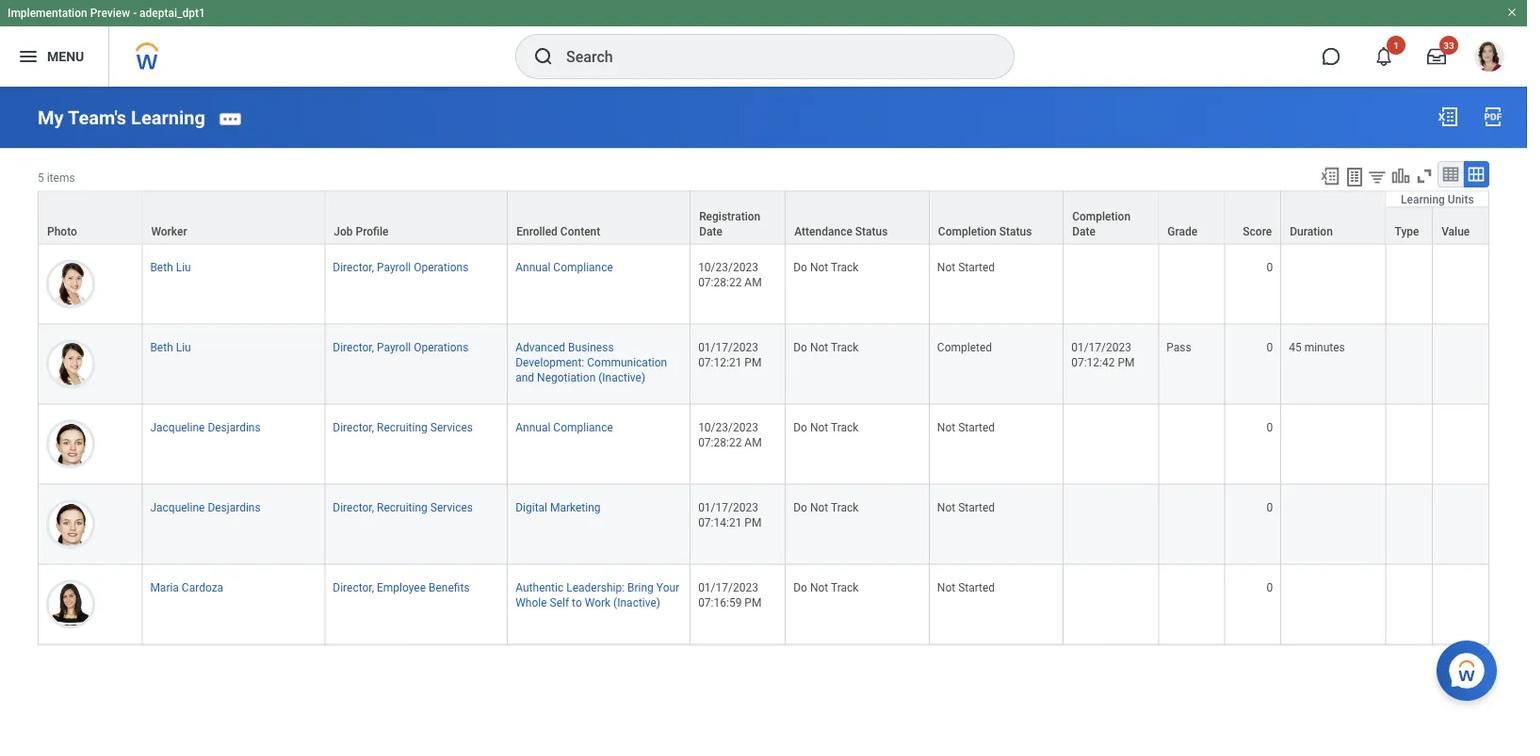 Task type: vqa. For each thing, say whether or not it's contained in the screenshot.


Task type: describe. For each thing, give the bounding box(es) containing it.
work
[[585, 596, 611, 609]]

45
[[1290, 341, 1302, 354]]

0 for fourth row from the top
[[1267, 341, 1273, 354]]

completion date button
[[1064, 192, 1159, 243]]

payroll for advanced business development: communication and negotiation (inactive)
[[377, 341, 411, 354]]

01/17/2023 07:14:21 pm
[[698, 501, 762, 529]]

implementation preview -   adeptai_dpt1
[[8, 7, 205, 20]]

score button
[[1226, 192, 1281, 243]]

07:12:42
[[1072, 356, 1115, 369]]

my
[[38, 107, 64, 129]]

completion for date
[[1073, 210, 1131, 223]]

my team's learning main content
[[0, 87, 1528, 663]]

minutes
[[1305, 341, 1346, 354]]

marketing
[[550, 501, 601, 514]]

07:14:21
[[698, 516, 742, 529]]

registration date button
[[691, 192, 785, 243]]

director, recruiting services for digital marketing
[[333, 501, 473, 514]]

type button
[[1387, 208, 1433, 243]]

whole
[[516, 596, 547, 609]]

date for registration date
[[699, 225, 723, 238]]

self
[[550, 596, 569, 609]]

(inactive) inside advanced business development: communication and negotiation (inactive)
[[599, 371, 646, 384]]

annual compliance for director, recruiting services
[[516, 421, 613, 434]]

5 items
[[38, 172, 75, 185]]

team's
[[68, 107, 126, 129]]

director, recruiting services for annual compliance
[[333, 421, 473, 434]]

services for digital marketing
[[430, 501, 473, 514]]

implementation
[[8, 7, 87, 20]]

worker
[[151, 225, 187, 238]]

operations for advanced business development: communication and negotiation (inactive)
[[414, 341, 469, 354]]

10/23/2023 07:28:22 am for services
[[698, 421, 762, 449]]

started for third not started element from the bottom
[[959, 421, 995, 434]]

beth liu for advanced
[[150, 341, 191, 354]]

annual compliance for director, payroll operations
[[516, 260, 613, 274]]

jacqueline desjardins link for digital
[[150, 497, 261, 514]]

01/17/2023 for 07:12:21
[[698, 341, 759, 354]]

completion for status
[[939, 225, 997, 238]]

attendance status
[[795, 225, 888, 238]]

operations for annual compliance
[[414, 260, 469, 274]]

do not track for 1st not started element from the bottom of the the my team's learning main content
[[794, 581, 859, 594]]

learning units
[[1401, 193, 1475, 206]]

do not track for 4th not started element from the bottom
[[794, 260, 859, 274]]

leadership:
[[567, 581, 625, 594]]

desjardins for annual
[[208, 421, 261, 434]]

2 do not track element from the top
[[794, 337, 859, 354]]

started for 4th not started element from the bottom
[[959, 260, 995, 274]]

completed
[[938, 341, 992, 354]]

photo
[[47, 225, 77, 238]]

value button
[[1434, 208, 1489, 243]]

grade
[[1168, 225, 1198, 238]]

attendance status button
[[786, 192, 929, 243]]

beth liu for annual
[[150, 260, 191, 274]]

job profile
[[334, 225, 389, 238]]

compliance for director, payroll operations
[[554, 260, 613, 274]]

bring
[[628, 581, 654, 594]]

annual for director, payroll operations
[[516, 260, 551, 274]]

completion date
[[1073, 210, 1131, 238]]

units
[[1448, 193, 1475, 206]]

search image
[[532, 45, 555, 68]]

content
[[561, 225, 601, 238]]

duration button
[[1282, 192, 1386, 243]]

business
[[568, 341, 614, 354]]

10/23/2023 07:28:22 am for operations
[[698, 260, 762, 289]]

4 not started element from the top
[[938, 577, 995, 594]]

type
[[1395, 225, 1420, 238]]

not started for third not started element from the top of the the my team's learning main content
[[938, 501, 995, 514]]

maria cardoza
[[150, 581, 224, 594]]

authentic leadership: bring your whole self to work (inactive) link
[[516, 577, 680, 609]]

-
[[133, 7, 137, 20]]

3 not started element from the top
[[938, 497, 995, 514]]

started for 1st not started element from the bottom of the the my team's learning main content
[[959, 581, 995, 594]]

jacqueline for digital marketing
[[150, 501, 205, 514]]

01/17/2023 for 07:16:59
[[698, 581, 759, 594]]

adeptai_dpt1
[[140, 7, 205, 20]]

recruiting for digital marketing
[[377, 501, 428, 514]]

date for completion date
[[1073, 225, 1096, 238]]

6 row from the top
[[38, 485, 1490, 565]]

advanced
[[516, 341, 566, 354]]

1 button
[[1364, 36, 1406, 77]]

grade button
[[1159, 192, 1225, 243]]

job
[[334, 225, 353, 238]]

director, employee benefits link
[[333, 577, 470, 594]]

your
[[657, 581, 680, 594]]

employee's photo (beth liu) image for "export to worksheets" "icon"
[[46, 340, 95, 389]]

jacqueline desjardins link for annual
[[150, 417, 261, 434]]

export to worksheets image
[[1344, 166, 1367, 189]]

advanced business development: communication and negotiation (inactive)
[[516, 341, 667, 384]]

2 do from the top
[[794, 341, 808, 354]]

digital marketing
[[516, 501, 601, 514]]

completion status
[[939, 225, 1032, 238]]

2 do not track from the top
[[794, 341, 859, 354]]

toolbar inside the my team's learning main content
[[1312, 161, 1490, 191]]

5
[[38, 172, 44, 185]]

beth liu link for advanced
[[150, 337, 191, 354]]

Search Workday  search field
[[566, 36, 975, 77]]

annual compliance link for director, recruiting services
[[516, 417, 613, 434]]

4 director, from the top
[[333, 501, 374, 514]]

33
[[1444, 40, 1455, 51]]

row containing learning units
[[38, 191, 1490, 244]]

authentic leadership: bring your whole self to work (inactive)
[[516, 581, 680, 609]]

director, payroll operations link for advanced
[[333, 337, 469, 354]]

4 do not track from the top
[[794, 501, 859, 514]]

menu banner
[[0, 0, 1528, 87]]

employee's photo (beth liu) image for view printable version (pdf) icon
[[46, 259, 95, 308]]

liu for advanced
[[176, 341, 191, 354]]

4 do not track element from the top
[[794, 497, 859, 514]]

4 row from the top
[[38, 325, 1490, 405]]

liu for annual
[[176, 260, 191, 274]]

profile
[[356, 225, 389, 238]]

select to filter grid data image
[[1368, 167, 1388, 187]]

employee's photo (maria cardoza) image
[[46, 580, 95, 629]]

0 for 3rd row from the top
[[1267, 260, 1273, 274]]

do not track element for 1st not started element from the bottom of the the my team's learning main content
[[794, 577, 859, 594]]

development:
[[516, 356, 585, 369]]

annual compliance link for director, payroll operations
[[516, 257, 613, 274]]

communication
[[587, 356, 667, 369]]

digital marketing link
[[516, 497, 601, 514]]

worker button
[[143, 192, 324, 243]]

learning units button
[[1387, 192, 1489, 207]]

beth for annual compliance
[[150, 260, 173, 274]]

negotiation
[[537, 371, 596, 384]]

01/17/2023 07:12:21 pm
[[698, 341, 762, 369]]

expand table image
[[1467, 165, 1486, 184]]

duration
[[1290, 225, 1333, 238]]

authentic
[[516, 581, 564, 594]]

director, for advanced's director, payroll operations link
[[333, 341, 374, 354]]

advanced business development: communication and negotiation (inactive) link
[[516, 337, 667, 384]]

menu
[[47, 49, 84, 64]]

justify image
[[17, 45, 40, 68]]

07:16:59
[[698, 596, 742, 609]]

07:12:21
[[698, 356, 742, 369]]

director, recruiting services link for annual
[[333, 417, 473, 434]]

my team's learning
[[38, 107, 205, 129]]

to
[[572, 596, 582, 609]]



Task type: locate. For each thing, give the bounding box(es) containing it.
(inactive) inside 'authentic leadership: bring your whole self to work (inactive)'
[[614, 596, 661, 609]]

am up 01/17/2023 07:14:21 pm
[[745, 436, 762, 449]]

0 horizontal spatial date
[[699, 225, 723, 238]]

director, payroll operations link for annual
[[333, 257, 469, 274]]

1 vertical spatial 10/23/2023
[[698, 421, 759, 434]]

1 desjardins from the top
[[208, 421, 261, 434]]

5 track from the top
[[831, 581, 859, 594]]

export to excel image left "export to worksheets" "icon"
[[1320, 166, 1341, 187]]

0
[[1267, 260, 1273, 274], [1267, 341, 1273, 354], [1267, 421, 1273, 434], [1267, 501, 1273, 514], [1267, 581, 1273, 594]]

pm for 01/17/2023 07:14:21 pm
[[745, 516, 762, 529]]

track
[[831, 260, 859, 274], [831, 341, 859, 354], [831, 421, 859, 434], [831, 501, 859, 514], [831, 581, 859, 594]]

2 not started element from the top
[[938, 417, 995, 434]]

1 director, from the top
[[333, 260, 374, 274]]

do not track
[[794, 260, 859, 274], [794, 341, 859, 354], [794, 421, 859, 434], [794, 501, 859, 514], [794, 581, 859, 594]]

1 services from the top
[[430, 421, 473, 434]]

beth liu link for annual
[[150, 257, 191, 274]]

1 vertical spatial annual
[[516, 421, 551, 434]]

1 vertical spatial 07:28:22
[[698, 436, 742, 449]]

director, recruiting services link
[[333, 417, 473, 434], [333, 497, 473, 514]]

maria cardoza link
[[150, 577, 224, 594]]

director, payroll operations for annual compliance
[[333, 260, 469, 274]]

1 not started from the top
[[938, 260, 995, 274]]

1 jacqueline from the top
[[150, 421, 205, 434]]

0 vertical spatial beth liu link
[[150, 257, 191, 274]]

1 vertical spatial liu
[[176, 341, 191, 354]]

45 minutes
[[1290, 341, 1346, 354]]

10/23/2023 down 07:12:21
[[698, 421, 759, 434]]

maria
[[150, 581, 179, 594]]

1 vertical spatial director, recruiting services
[[333, 501, 473, 514]]

not started for third not started element from the bottom
[[938, 421, 995, 434]]

01/17/2023 inside 01/17/2023 07:16:59 pm
[[698, 581, 759, 594]]

01/17/2023
[[698, 341, 759, 354], [1072, 341, 1132, 354], [698, 501, 759, 514], [698, 581, 759, 594]]

0 vertical spatial payroll
[[377, 260, 411, 274]]

my team's learning element
[[38, 107, 205, 129]]

started
[[959, 260, 995, 274], [959, 421, 995, 434], [959, 501, 995, 514], [959, 581, 995, 594]]

2 started from the top
[[959, 421, 995, 434]]

1 vertical spatial annual compliance
[[516, 421, 613, 434]]

not started element
[[938, 257, 995, 274], [938, 417, 995, 434], [938, 497, 995, 514], [938, 577, 995, 594]]

1 director, recruiting services link from the top
[[333, 417, 473, 434]]

pm right 07:12:21
[[745, 356, 762, 369]]

1 vertical spatial operations
[[414, 341, 469, 354]]

1 vertical spatial compliance
[[554, 421, 613, 434]]

track for 4th not started element from the bottom
[[831, 260, 859, 274]]

annual
[[516, 260, 551, 274], [516, 421, 551, 434]]

1 track from the top
[[831, 260, 859, 274]]

1 vertical spatial jacqueline desjardins
[[150, 501, 261, 514]]

not started for 1st not started element from the bottom of the the my team's learning main content
[[938, 581, 995, 594]]

employee's photo (jacqueline desjardins) image
[[46, 420, 95, 469], [46, 500, 95, 549]]

1 beth from the top
[[150, 260, 173, 274]]

row containing type
[[38, 207, 1490, 244]]

1 director, payroll operations from the top
[[333, 260, 469, 274]]

pm inside 01/17/2023 07:16:59 pm
[[745, 596, 762, 609]]

2 recruiting from the top
[[377, 501, 428, 514]]

0 for row containing maria cardoza
[[1267, 581, 1273, 594]]

1
[[1394, 40, 1399, 51]]

(inactive) down the communication
[[599, 371, 646, 384]]

5 row from the top
[[38, 405, 1490, 485]]

1 date from the left
[[699, 225, 723, 238]]

date right completion status popup button
[[1073, 225, 1096, 238]]

recruiting for annual compliance
[[377, 421, 428, 434]]

0 vertical spatial annual compliance link
[[516, 257, 613, 274]]

pm inside 01/17/2023 07:14:21 pm
[[745, 516, 762, 529]]

1 vertical spatial employee's photo (beth liu) image
[[46, 340, 95, 389]]

track for 1st not started element from the bottom of the the my team's learning main content
[[831, 581, 859, 594]]

0 vertical spatial jacqueline desjardins
[[150, 421, 261, 434]]

1 vertical spatial director, recruiting services link
[[333, 497, 473, 514]]

director,
[[333, 260, 374, 274], [333, 341, 374, 354], [333, 421, 374, 434], [333, 501, 374, 514], [333, 581, 374, 594]]

am for director, payroll operations
[[745, 276, 762, 289]]

am
[[745, 276, 762, 289], [745, 436, 762, 449]]

status inside popup button
[[1000, 225, 1032, 238]]

row
[[38, 191, 1490, 244], [38, 207, 1490, 244], [38, 244, 1490, 325], [38, 325, 1490, 405], [38, 405, 1490, 485], [38, 485, 1490, 565], [38, 565, 1490, 645]]

1 horizontal spatial export to excel image
[[1437, 106, 1460, 128]]

1 vertical spatial services
[[430, 501, 473, 514]]

01/17/2023 inside 01/17/2023 07:14:21 pm
[[698, 501, 759, 514]]

2 annual compliance from the top
[[516, 421, 613, 434]]

desjardins for digital
[[208, 501, 261, 514]]

1 row from the top
[[38, 191, 1490, 244]]

annual down and
[[516, 421, 551, 434]]

digital
[[516, 501, 548, 514]]

1 jacqueline desjardins link from the top
[[150, 417, 261, 434]]

01/17/2023 up the 07:14:21
[[698, 501, 759, 514]]

5 do not track from the top
[[794, 581, 859, 594]]

0 vertical spatial export to excel image
[[1437, 106, 1460, 128]]

0 vertical spatial compliance
[[554, 260, 613, 274]]

2 status from the left
[[1000, 225, 1032, 238]]

1 vertical spatial desjardins
[[208, 501, 261, 514]]

1 horizontal spatial learning
[[1401, 193, 1446, 206]]

notifications large image
[[1375, 47, 1394, 66]]

employee
[[377, 581, 426, 594]]

1 jacqueline desjardins from the top
[[150, 421, 261, 434]]

preview
[[90, 7, 130, 20]]

pass
[[1167, 341, 1192, 354]]

1 annual compliance from the top
[[516, 260, 613, 274]]

enrolled content
[[517, 225, 601, 238]]

score
[[1243, 225, 1273, 238]]

export to excel image for view printable version (pdf) icon
[[1437, 106, 1460, 128]]

director, employee benefits
[[333, 581, 470, 594]]

1 07:28:22 from the top
[[698, 276, 742, 289]]

do not track element for 4th not started element from the bottom
[[794, 257, 859, 274]]

2 payroll from the top
[[377, 341, 411, 354]]

1 employee's photo (beth liu) image from the top
[[46, 259, 95, 308]]

learning right "team's"
[[131, 107, 205, 129]]

am down registration date
[[745, 276, 762, 289]]

registration date
[[699, 210, 761, 238]]

4 track from the top
[[831, 501, 859, 514]]

0 horizontal spatial status
[[856, 225, 888, 238]]

status left completion date
[[1000, 225, 1032, 238]]

date
[[699, 225, 723, 238], [1073, 225, 1096, 238]]

0 horizontal spatial learning
[[131, 107, 205, 129]]

value
[[1442, 225, 1471, 238]]

profile logan mcneil image
[[1475, 41, 1505, 75]]

07:28:22
[[698, 276, 742, 289], [698, 436, 742, 449]]

status for completion status
[[1000, 225, 1032, 238]]

1 vertical spatial director, payroll operations link
[[333, 337, 469, 354]]

director, for director, payroll operations link corresponding to annual
[[333, 260, 374, 274]]

1 vertical spatial recruiting
[[377, 501, 428, 514]]

1 operations from the top
[[414, 260, 469, 274]]

0 horizontal spatial export to excel image
[[1320, 166, 1341, 187]]

annual compliance down the enrolled content
[[516, 260, 613, 274]]

completion
[[1073, 210, 1131, 223], [939, 225, 997, 238]]

2 track from the top
[[831, 341, 859, 354]]

learning inside popup button
[[1401, 193, 1446, 206]]

toolbar
[[1312, 161, 1490, 191]]

jacqueline desjardins link
[[150, 417, 261, 434], [150, 497, 261, 514]]

10/23/2023 07:28:22 am down 07:12:21
[[698, 421, 762, 449]]

1 employee's photo (jacqueline desjardins) image from the top
[[46, 420, 95, 469]]

1 beth liu link from the top
[[150, 257, 191, 274]]

0 vertical spatial desjardins
[[208, 421, 261, 434]]

1 beth liu from the top
[[150, 260, 191, 274]]

0 for 2nd row from the bottom of the the my team's learning main content
[[1267, 501, 1273, 514]]

1 do from the top
[[794, 260, 808, 274]]

1 vertical spatial export to excel image
[[1320, 166, 1341, 187]]

payroll for annual compliance
[[377, 260, 411, 274]]

pm right 07:12:42
[[1118, 356, 1135, 369]]

pass element
[[1167, 337, 1192, 354]]

track for third not started element from the bottom
[[831, 421, 859, 434]]

0 for fifth row from the top of the the my team's learning main content
[[1267, 421, 1273, 434]]

4 0 from the top
[[1267, 501, 1273, 514]]

(inactive) down bring
[[614, 596, 661, 609]]

pm right the 07:14:21
[[745, 516, 762, 529]]

compliance for director, recruiting services
[[554, 421, 613, 434]]

services for annual compliance
[[430, 421, 473, 434]]

menu button
[[0, 26, 109, 87]]

0 vertical spatial beth liu
[[150, 260, 191, 274]]

0 vertical spatial services
[[430, 421, 473, 434]]

status for attendance status
[[856, 225, 888, 238]]

07:28:22 down registration date
[[698, 276, 742, 289]]

07:28:22 for director, payroll operations
[[698, 276, 742, 289]]

view printable version (pdf) image
[[1482, 106, 1505, 128]]

3 0 from the top
[[1267, 421, 1273, 434]]

4 do from the top
[[794, 501, 808, 514]]

close environment banner image
[[1507, 7, 1518, 18]]

3 track from the top
[[831, 421, 859, 434]]

export to excel image left view printable version (pdf) icon
[[1437, 106, 1460, 128]]

1 do not track element from the top
[[794, 257, 859, 274]]

compliance
[[554, 260, 613, 274], [554, 421, 613, 434]]

01/17/2023 for 07:14:21
[[698, 501, 759, 514]]

1 vertical spatial employee's photo (jacqueline desjardins) image
[[46, 500, 95, 549]]

1 vertical spatial director, payroll operations
[[333, 341, 469, 354]]

0 vertical spatial liu
[[176, 260, 191, 274]]

2 beth liu from the top
[[150, 341, 191, 354]]

job profile button
[[325, 192, 507, 243]]

0 vertical spatial 10/23/2023
[[698, 260, 759, 274]]

1 status from the left
[[856, 225, 888, 238]]

1 am from the top
[[745, 276, 762, 289]]

2 compliance from the top
[[554, 421, 613, 434]]

1 annual compliance link from the top
[[516, 257, 613, 274]]

7 row from the top
[[38, 565, 1490, 645]]

3 director, from the top
[[333, 421, 374, 434]]

10/23/2023 down registration date
[[698, 260, 759, 274]]

export to excel image
[[1437, 106, 1460, 128], [1320, 166, 1341, 187]]

2 jacqueline desjardins link from the top
[[150, 497, 261, 514]]

1 vertical spatial annual compliance link
[[516, 417, 613, 434]]

2 am from the top
[[745, 436, 762, 449]]

enrolled
[[517, 225, 558, 238]]

pm for 01/17/2023 07:12:21 pm
[[745, 356, 762, 369]]

2 director, from the top
[[333, 341, 374, 354]]

2 0 from the top
[[1267, 341, 1273, 354]]

do not track for third not started element from the bottom
[[794, 421, 859, 434]]

4 not started from the top
[[938, 581, 995, 594]]

5 do from the top
[[794, 581, 808, 594]]

07:28:22 for director, recruiting services
[[698, 436, 742, 449]]

jacqueline desjardins for digital
[[150, 501, 261, 514]]

1 vertical spatial beth liu link
[[150, 337, 191, 354]]

1 annual from the top
[[516, 260, 551, 274]]

4 started from the top
[[959, 581, 995, 594]]

date inside completion date
[[1073, 225, 1096, 238]]

2 07:28:22 from the top
[[698, 436, 742, 449]]

1 payroll from the top
[[377, 260, 411, 274]]

0 vertical spatial operations
[[414, 260, 469, 274]]

am for director, recruiting services
[[745, 436, 762, 449]]

1 vertical spatial jacqueline
[[150, 501, 205, 514]]

and
[[516, 371, 535, 384]]

3 not started from the top
[[938, 501, 995, 514]]

beth for advanced business development: communication and negotiation (inactive)
[[150, 341, 173, 354]]

2 10/23/2023 07:28:22 am from the top
[[698, 421, 762, 449]]

1 horizontal spatial date
[[1073, 225, 1096, 238]]

2 operations from the top
[[414, 341, 469, 354]]

not started
[[938, 260, 995, 274], [938, 421, 995, 434], [938, 501, 995, 514], [938, 581, 995, 594]]

2 director, recruiting services link from the top
[[333, 497, 473, 514]]

01/17/2023 for 07:12:42
[[1072, 341, 1132, 354]]

07:28:22 up 01/17/2023 07:14:21 pm
[[698, 436, 742, 449]]

annual compliance link
[[516, 257, 613, 274], [516, 417, 613, 434]]

payroll
[[377, 260, 411, 274], [377, 341, 411, 354]]

5 0 from the top
[[1267, 581, 1273, 594]]

1 vertical spatial (inactive)
[[614, 596, 661, 609]]

learning down fullscreen image
[[1401, 193, 1446, 206]]

registration
[[699, 210, 761, 223]]

director, payroll operations link
[[333, 257, 469, 274], [333, 337, 469, 354]]

1 10/23/2023 07:28:22 am from the top
[[698, 260, 762, 289]]

annual compliance link down negotiation
[[516, 417, 613, 434]]

0 vertical spatial am
[[745, 276, 762, 289]]

pm for 01/17/2023 07:16:59 pm
[[745, 596, 762, 609]]

pm inside the 01/17/2023 07:12:42 pm
[[1118, 356, 1135, 369]]

1 10/23/2023 from the top
[[698, 260, 759, 274]]

1 vertical spatial completion
[[939, 225, 997, 238]]

0 vertical spatial director, recruiting services
[[333, 421, 473, 434]]

export to excel image for "export to worksheets" "icon"
[[1320, 166, 1341, 187]]

attendance
[[795, 225, 853, 238]]

3 started from the top
[[959, 501, 995, 514]]

started for third not started element from the top of the the my team's learning main content
[[959, 501, 995, 514]]

1 vertical spatial beth liu
[[150, 341, 191, 354]]

items
[[47, 172, 75, 185]]

1 vertical spatial learning
[[1401, 193, 1446, 206]]

(inactive)
[[599, 371, 646, 384], [614, 596, 661, 609]]

enrolled content button
[[508, 192, 690, 243]]

3 row from the top
[[38, 244, 1490, 325]]

pm right 07:16:59
[[745, 596, 762, 609]]

01/17/2023 up 07:12:21
[[698, 341, 759, 354]]

2 beth liu link from the top
[[150, 337, 191, 354]]

pm
[[745, 356, 762, 369], [1118, 356, 1135, 369], [745, 516, 762, 529], [745, 596, 762, 609]]

1 recruiting from the top
[[377, 421, 428, 434]]

director, payroll operations for advanced business development: communication and negotiation (inactive)
[[333, 341, 469, 354]]

2 date from the left
[[1073, 225, 1096, 238]]

inbox large image
[[1428, 47, 1447, 66]]

0 vertical spatial jacqueline
[[150, 421, 205, 434]]

1 vertical spatial payroll
[[377, 341, 411, 354]]

10/23/2023
[[698, 260, 759, 274], [698, 421, 759, 434]]

photo button
[[39, 192, 142, 243]]

cell
[[1064, 244, 1159, 325], [1159, 244, 1226, 325], [1282, 244, 1387, 325], [1387, 244, 1434, 325], [1434, 244, 1490, 325], [1387, 325, 1434, 405], [1434, 325, 1490, 405], [1064, 405, 1159, 485], [1159, 405, 1226, 485], [1282, 405, 1387, 485], [1387, 405, 1434, 485], [1434, 405, 1490, 485], [1064, 485, 1159, 565], [1159, 485, 1226, 565], [1282, 485, 1387, 565], [1387, 485, 1434, 565], [1434, 485, 1490, 565], [1064, 565, 1159, 645], [1159, 565, 1226, 645], [1282, 565, 1387, 645], [1387, 565, 1434, 645], [1434, 565, 1490, 645]]

annual down enrolled
[[516, 260, 551, 274]]

date down registration
[[699, 225, 723, 238]]

01/17/2023 inside the 01/17/2023 07:12:42 pm
[[1072, 341, 1132, 354]]

0 vertical spatial completion
[[1073, 210, 1131, 223]]

0 vertical spatial annual compliance
[[516, 260, 613, 274]]

cardoza
[[182, 581, 224, 594]]

director, payroll operations
[[333, 260, 469, 274], [333, 341, 469, 354]]

1 compliance from the top
[[554, 260, 613, 274]]

status right attendance
[[856, 225, 888, 238]]

annual compliance
[[516, 260, 613, 274], [516, 421, 613, 434]]

annual compliance down negotiation
[[516, 421, 613, 434]]

1 0 from the top
[[1267, 260, 1273, 274]]

status
[[856, 225, 888, 238], [1000, 225, 1032, 238]]

2 jacqueline from the top
[[150, 501, 205, 514]]

0 vertical spatial employee's photo (jacqueline desjardins) image
[[46, 420, 95, 469]]

0 vertical spatial 07:28:22
[[698, 276, 742, 289]]

2 10/23/2023 from the top
[[698, 421, 759, 434]]

3 do from the top
[[794, 421, 808, 434]]

01/17/2023 07:16:59 pm
[[698, 581, 762, 609]]

0 vertical spatial annual
[[516, 260, 551, 274]]

employee's photo (beth liu) image
[[46, 259, 95, 308], [46, 340, 95, 389]]

1 vertical spatial jacqueline desjardins link
[[150, 497, 261, 514]]

10/23/2023 for director, recruiting services
[[698, 421, 759, 434]]

2 row from the top
[[38, 207, 1490, 244]]

2 annual compliance link from the top
[[516, 417, 613, 434]]

annual compliance link down the enrolled content
[[516, 257, 613, 274]]

0 vertical spatial director, payroll operations
[[333, 260, 469, 274]]

2 annual from the top
[[516, 421, 551, 434]]

do not track element for third not started element from the bottom
[[794, 417, 859, 434]]

2 beth from the top
[[150, 341, 173, 354]]

2 employee's photo (beth liu) image from the top
[[46, 340, 95, 389]]

01/17/2023 inside 01/17/2023 07:12:21 pm
[[698, 341, 759, 354]]

01/17/2023 up 07:16:59
[[698, 581, 759, 594]]

0 vertical spatial 10/23/2023 07:28:22 am
[[698, 260, 762, 289]]

2 not started from the top
[[938, 421, 995, 434]]

annual for director, recruiting services
[[516, 421, 551, 434]]

jacqueline desjardins for annual
[[150, 421, 261, 434]]

5 director, from the top
[[333, 581, 374, 594]]

completed element
[[938, 337, 992, 354]]

pm inside 01/17/2023 07:12:21 pm
[[745, 356, 762, 369]]

1 not started element from the top
[[938, 257, 995, 274]]

2 employee's photo (jacqueline desjardins) image from the top
[[46, 500, 95, 549]]

benefits
[[429, 581, 470, 594]]

compliance down the content
[[554, 260, 613, 274]]

completion status button
[[930, 192, 1063, 243]]

row containing maria cardoza
[[38, 565, 1490, 645]]

3 do not track element from the top
[[794, 417, 859, 434]]

fullscreen image
[[1415, 166, 1435, 187]]

01/17/2023 07:12:42 pm
[[1072, 341, 1135, 369]]

1 vertical spatial 10/23/2023 07:28:22 am
[[698, 421, 762, 449]]

0 vertical spatial director, recruiting services link
[[333, 417, 473, 434]]

director, for director, employee benefits link
[[333, 581, 374, 594]]

jacqueline for annual compliance
[[150, 421, 205, 434]]

10/23/2023 for director, payroll operations
[[698, 260, 759, 274]]

status inside 'popup button'
[[856, 225, 888, 238]]

0 horizontal spatial completion
[[939, 225, 997, 238]]

10/23/2023 07:28:22 am down registration date
[[698, 260, 762, 289]]

2 liu from the top
[[176, 341, 191, 354]]

0 vertical spatial recruiting
[[377, 421, 428, 434]]

pm for 01/17/2023 07:12:42 pm
[[1118, 356, 1135, 369]]

desjardins
[[208, 421, 261, 434], [208, 501, 261, 514]]

director, recruiting services link for digital
[[333, 497, 473, 514]]

0 vertical spatial employee's photo (beth liu) image
[[46, 259, 95, 308]]

0 vertical spatial director, payroll operations link
[[333, 257, 469, 274]]

do not track element
[[794, 257, 859, 274], [794, 337, 859, 354], [794, 417, 859, 434], [794, 497, 859, 514], [794, 577, 859, 594]]

0 vertical spatial learning
[[131, 107, 205, 129]]

33 button
[[1417, 36, 1459, 77]]

5 do not track element from the top
[[794, 577, 859, 594]]

1 vertical spatial am
[[745, 436, 762, 449]]

0 vertical spatial (inactive)
[[599, 371, 646, 384]]

do for 4th not started element from the bottom
[[794, 260, 808, 274]]

01/17/2023 up 07:12:42
[[1072, 341, 1132, 354]]

1 horizontal spatial completion
[[1073, 210, 1131, 223]]

2 director, payroll operations link from the top
[[333, 337, 469, 354]]

not
[[810, 260, 829, 274], [938, 260, 956, 274], [810, 341, 829, 354], [810, 421, 829, 434], [938, 421, 956, 434], [810, 501, 829, 514], [938, 501, 956, 514], [810, 581, 829, 594], [938, 581, 956, 594]]

1 do not track from the top
[[794, 260, 859, 274]]

1 director, recruiting services from the top
[[333, 421, 473, 434]]

1 horizontal spatial status
[[1000, 225, 1032, 238]]

2 director, recruiting services from the top
[[333, 501, 473, 514]]

table image
[[1442, 165, 1461, 184]]

2 director, payroll operations from the top
[[333, 341, 469, 354]]

do for third not started element from the bottom
[[794, 421, 808, 434]]

2 desjardins from the top
[[208, 501, 261, 514]]

do for 1st not started element from the bottom of the the my team's learning main content
[[794, 581, 808, 594]]

expand/collapse chart image
[[1391, 166, 1412, 187]]

not started for 4th not started element from the bottom
[[938, 260, 995, 274]]

2 jacqueline desjardins from the top
[[150, 501, 261, 514]]

1 vertical spatial beth
[[150, 341, 173, 354]]

beth
[[150, 260, 173, 274], [150, 341, 173, 354]]

compliance down negotiation
[[554, 421, 613, 434]]

date inside registration date
[[699, 225, 723, 238]]

services
[[430, 421, 473, 434], [430, 501, 473, 514]]

0 vertical spatial beth
[[150, 260, 173, 274]]

0 vertical spatial jacqueline desjardins link
[[150, 417, 261, 434]]



